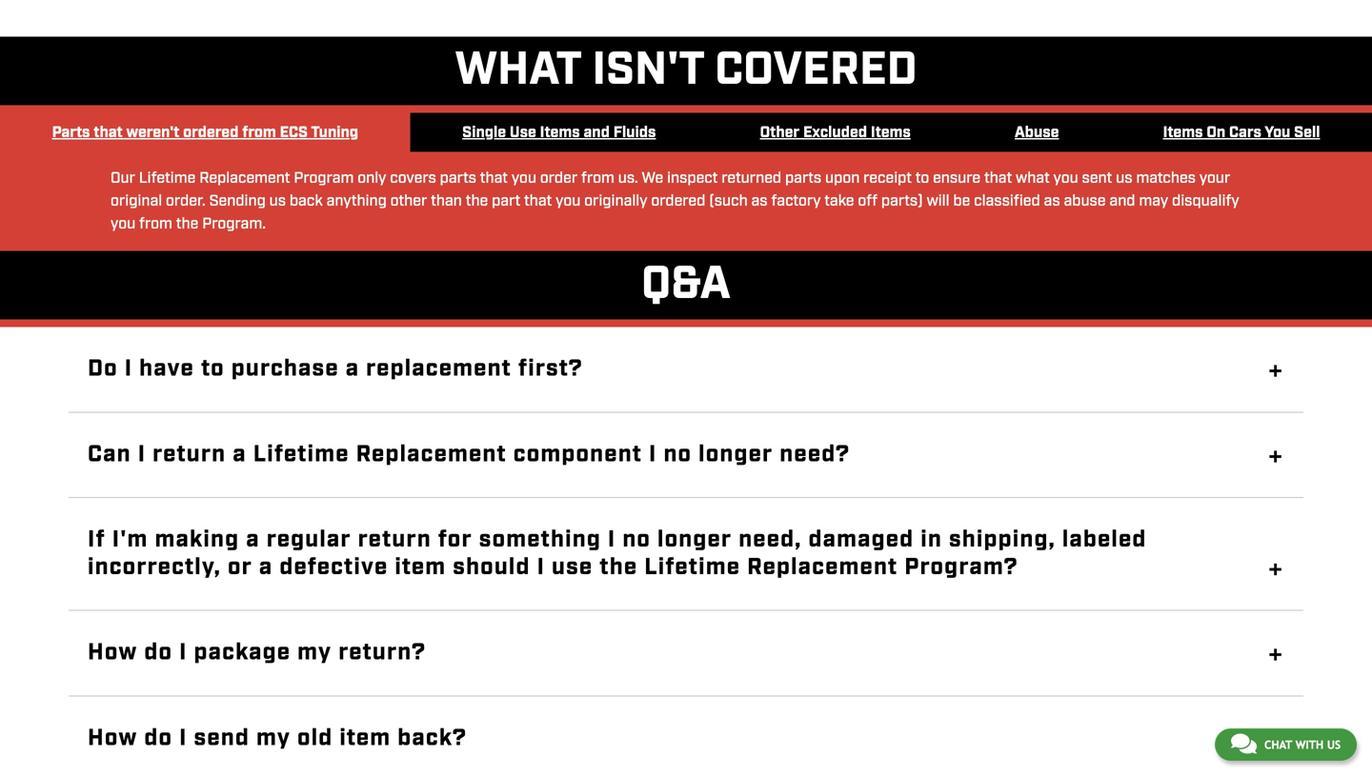 Task type: describe. For each thing, give the bounding box(es) containing it.
us
[[1327, 739, 1341, 752]]

labeled
[[1063, 525, 1147, 556]]

longer inside if i'm making a regular return for something i no longer need, damaged in shipping, labeled incorrectly, or a defective item should i use the lifetime replacement program?
[[658, 525, 732, 556]]

you up part on the top of the page
[[512, 169, 537, 189]]

tuning
[[311, 123, 358, 143]]

do
[[88, 354, 118, 385]]

the inside if i'm making a regular return for something i no longer need, damaged in shipping, labeled incorrectly, or a defective item should i use the lifetime replacement program?
[[600, 553, 638, 583]]

0 vertical spatial us
[[1116, 169, 1133, 189]]

parts that weren't ordered from ecs tuning
[[52, 123, 358, 143]]

chat
[[1265, 739, 1292, 752]]

do for package
[[144, 638, 173, 669]]

tab list containing parts that weren't ordered from ecs tuning
[[0, 113, 1372, 153]]

package
[[194, 638, 291, 669]]

original
[[111, 192, 162, 212]]

if
[[88, 525, 106, 556]]

we
[[642, 169, 664, 189]]

items on cars you sell button
[[1111, 113, 1372, 153]]

purchase
[[231, 354, 339, 385]]

covers
[[390, 169, 436, 189]]

part
[[492, 192, 521, 212]]

return?
[[339, 638, 426, 669]]

parts
[[52, 123, 90, 143]]

component
[[513, 440, 642, 470]]

regular
[[267, 525, 351, 556]]

i left the use
[[537, 553, 545, 583]]

i right the use
[[608, 525, 616, 556]]

receipt
[[864, 169, 912, 189]]

something
[[479, 525, 601, 556]]

sell
[[1294, 123, 1320, 143]]

abuse
[[1015, 123, 1059, 143]]

and inside our lifetime replacement program only covers parts that you order from us.  we inspect returned parts upon receipt to ensure that what you sent us matches your original order.  sending us back anything other than the part that you originally ordered (such as factory take off parts) will be classified as abuse and may disqualify you from the program.
[[1110, 192, 1136, 212]]

if i'm making a regular return for something i no longer need, damaged in shipping, labeled incorrectly, or a defective item should i use the lifetime replacement program?
[[88, 525, 1147, 583]]

you
[[1265, 123, 1291, 143]]

0 vertical spatial return
[[153, 440, 226, 470]]

use
[[552, 553, 593, 583]]

need,
[[739, 525, 802, 556]]

order
[[540, 169, 578, 189]]

1 vertical spatial item
[[340, 724, 391, 754]]

item inside if i'm making a regular return for something i no longer need, damaged in shipping, labeled incorrectly, or a defective item should i use the lifetime replacement program?
[[395, 553, 446, 583]]

isn't
[[592, 41, 704, 101]]

cars
[[1229, 123, 1262, 143]]

i'm
[[112, 525, 148, 556]]

ordered inside our lifetime replacement program only covers parts that you order from us.  we inspect returned parts upon receipt to ensure that what you sent us matches your original order.  sending us back anything other than the part that you originally ordered (such as factory take off parts) will be classified as abuse and may disqualify you from the program.
[[651, 192, 706, 212]]

single
[[462, 123, 506, 143]]

our
[[111, 169, 135, 189]]

making
[[155, 525, 240, 556]]

you up the 'abuse'
[[1054, 169, 1079, 189]]

my for package
[[298, 638, 332, 669]]

do i have to purchase a replacement first?
[[88, 354, 583, 385]]

0 vertical spatial longer
[[699, 440, 773, 470]]

lifetime inside if i'm making a regular return for something i no longer need, damaged in shipping, labeled incorrectly, or a defective item should i use the lifetime replacement program?
[[645, 553, 741, 583]]

or
[[228, 553, 253, 583]]

how do i send my old item back?
[[88, 724, 467, 754]]

us.
[[618, 169, 638, 189]]

off
[[858, 192, 878, 212]]

items for excluded
[[871, 123, 911, 143]]

items for use
[[540, 123, 580, 143]]

ecs
[[280, 123, 308, 143]]

classified
[[974, 192, 1040, 212]]

returned
[[722, 169, 782, 189]]

only
[[358, 169, 386, 189]]

i right do
[[125, 354, 133, 385]]

my for send
[[256, 724, 291, 754]]

disqualify
[[1172, 192, 1240, 212]]

can
[[88, 440, 131, 470]]

1 vertical spatial to
[[201, 354, 225, 385]]

sending
[[209, 192, 266, 212]]

covered
[[715, 41, 917, 101]]

1 vertical spatial lifetime
[[253, 440, 349, 470]]

can i return a lifetime replacement component i no longer need?
[[88, 440, 850, 470]]

other
[[760, 123, 800, 143]]

lifetime inside our lifetime replacement program only covers parts that you order from us.  we inspect returned parts upon receipt to ensure that what you sent us matches your original order.  sending us back anything other than the part that you originally ordered (such as factory take off parts) will be classified as abuse and may disqualify you from the program.
[[139, 169, 196, 189]]

program?
[[905, 553, 1018, 583]]

be
[[953, 192, 971, 212]]

other excluded items
[[760, 123, 911, 143]]

2 horizontal spatial from
[[581, 169, 615, 189]]

q&a
[[642, 255, 731, 315]]

that inside parts that weren't ordered from ecs tuning button
[[94, 123, 123, 143]]

abuse
[[1064, 192, 1106, 212]]

2 as from the left
[[1044, 192, 1060, 212]]

no inside if i'm making a regular return for something i no longer need, damaged in shipping, labeled incorrectly, or a defective item should i use the lifetime replacement program?
[[623, 525, 651, 556]]

ensure
[[933, 169, 981, 189]]

how for how do i send my old item back?
[[88, 724, 138, 754]]

chat with us
[[1265, 739, 1341, 752]]

items on cars you sell
[[1163, 123, 1320, 143]]

what
[[455, 41, 581, 101]]

defective
[[280, 553, 388, 583]]



Task type: vqa. For each thing, say whether or not it's contained in the screenshot.
'FROM' to the middle
yes



Task type: locate. For each thing, give the bounding box(es) containing it.
2 how from the top
[[88, 724, 138, 754]]

1 vertical spatial from
[[581, 169, 615, 189]]

back?
[[398, 724, 467, 754]]

0 vertical spatial item
[[395, 553, 446, 583]]

replacement
[[366, 354, 512, 385]]

us left "back"
[[269, 192, 286, 212]]

you down order on the top of the page
[[556, 192, 581, 212]]

single use items and fluids
[[462, 123, 656, 143]]

0 horizontal spatial as
[[752, 192, 768, 212]]

ordered down inspect
[[651, 192, 706, 212]]

originally
[[584, 192, 648, 212]]

items up receipt
[[871, 123, 911, 143]]

incorrectly,
[[88, 553, 221, 583]]

use
[[510, 123, 536, 143]]

and inside button
[[584, 123, 610, 143]]

2 vertical spatial replacement
[[747, 553, 898, 583]]

0 vertical spatial do
[[144, 638, 173, 669]]

how do i package my return?
[[88, 638, 426, 669]]

back
[[290, 192, 323, 212]]

take
[[825, 192, 854, 212]]

and left fluids
[[584, 123, 610, 143]]

1 horizontal spatial return
[[358, 525, 432, 556]]

us
[[1116, 169, 1133, 189], [269, 192, 286, 212]]

your
[[1200, 169, 1231, 189]]

ordered
[[183, 123, 239, 143], [651, 192, 706, 212]]

1 vertical spatial do
[[144, 724, 173, 754]]

1 horizontal spatial replacement
[[356, 440, 507, 470]]

1 parts from the left
[[440, 169, 476, 189]]

item right old at the bottom left of page
[[340, 724, 391, 754]]

on
[[1207, 123, 1226, 143]]

1 do from the top
[[144, 638, 173, 669]]

from left ecs
[[242, 123, 276, 143]]

item
[[395, 553, 446, 583], [340, 724, 391, 754]]

matches
[[1136, 169, 1196, 189]]

0 horizontal spatial the
[[176, 214, 199, 234]]

that up part on the top of the page
[[480, 169, 508, 189]]

my left old at the bottom left of page
[[256, 724, 291, 754]]

return
[[153, 440, 226, 470], [358, 525, 432, 556]]

how for how do i package my return?
[[88, 638, 138, 669]]

replacement
[[199, 169, 290, 189], [356, 440, 507, 470], [747, 553, 898, 583]]

1 horizontal spatial and
[[1110, 192, 1136, 212]]

that down order on the top of the page
[[524, 192, 552, 212]]

2 horizontal spatial replacement
[[747, 553, 898, 583]]

will
[[927, 192, 950, 212]]

our lifetime replacement program only covers parts that you order from us.  we inspect returned parts upon receipt to ensure that what you sent us matches your original order.  sending us back anything other than the part that you originally ordered (such as factory take off parts) will be classified as abuse and may disqualify you from the program.
[[111, 169, 1240, 234]]

in
[[921, 525, 943, 556]]

1 horizontal spatial the
[[466, 192, 488, 212]]

what
[[1016, 169, 1050, 189]]

do for send
[[144, 724, 173, 754]]

our lifetime replacement program only covers parts that you order from us.  we inspect returned parts upon receipt to ensure that what you sent us matches your original order.  sending us back anything other than the part that you originally ordered (such as factory take off parts) will be classified as abuse and may disqualify you from the program. tab panel
[[111, 167, 1262, 236]]

damaged
[[809, 525, 914, 556]]

0 vertical spatial no
[[664, 440, 692, 470]]

the down the order.
[[176, 214, 199, 234]]

items right use
[[540, 123, 580, 143]]

(such
[[709, 192, 748, 212]]

0 vertical spatial how
[[88, 638, 138, 669]]

1 horizontal spatial parts
[[785, 169, 822, 189]]

i right can
[[138, 440, 146, 470]]

0 horizontal spatial my
[[256, 724, 291, 754]]

replacement inside our lifetime replacement program only covers parts that you order from us.  we inspect returned parts upon receipt to ensure that what you sent us matches your original order.  sending us back anything other than the part that you originally ordered (such as factory take off parts) will be classified as abuse and may disqualify you from the program.
[[199, 169, 290, 189]]

ordered right weren't
[[183, 123, 239, 143]]

1 horizontal spatial items
[[871, 123, 911, 143]]

0 vertical spatial the
[[466, 192, 488, 212]]

tab list
[[0, 113, 1372, 153]]

0 horizontal spatial from
[[139, 214, 172, 234]]

to up will
[[916, 169, 929, 189]]

replacement inside if i'm making a regular return for something i no longer need, damaged in shipping, labeled incorrectly, or a defective item should i use the lifetime replacement program?
[[747, 553, 898, 583]]

1 horizontal spatial us
[[1116, 169, 1133, 189]]

item left the should on the bottom of the page
[[395, 553, 446, 583]]

i
[[125, 354, 133, 385], [138, 440, 146, 470], [649, 440, 657, 470], [608, 525, 616, 556], [537, 553, 545, 583], [179, 638, 187, 669], [179, 724, 187, 754]]

do
[[144, 638, 173, 669], [144, 724, 173, 754]]

items left on at the top
[[1163, 123, 1203, 143]]

1 horizontal spatial no
[[664, 440, 692, 470]]

0 vertical spatial and
[[584, 123, 610, 143]]

to
[[916, 169, 929, 189], [201, 354, 225, 385]]

than
[[431, 192, 462, 212]]

i left send
[[179, 724, 187, 754]]

2 horizontal spatial items
[[1163, 123, 1203, 143]]

2 items from the left
[[871, 123, 911, 143]]

to right have
[[201, 354, 225, 385]]

2 vertical spatial from
[[139, 214, 172, 234]]

and
[[584, 123, 610, 143], [1110, 192, 1136, 212]]

1 vertical spatial no
[[623, 525, 651, 556]]

the left part on the top of the page
[[466, 192, 488, 212]]

0 vertical spatial ordered
[[183, 123, 239, 143]]

return left for
[[358, 525, 432, 556]]

1 vertical spatial how
[[88, 724, 138, 754]]

1 as from the left
[[752, 192, 768, 212]]

0 horizontal spatial item
[[340, 724, 391, 754]]

0 horizontal spatial replacement
[[199, 169, 290, 189]]

how
[[88, 638, 138, 669], [88, 724, 138, 754]]

old
[[297, 724, 333, 754]]

first?
[[518, 354, 583, 385]]

1 horizontal spatial my
[[298, 638, 332, 669]]

0 horizontal spatial lifetime
[[139, 169, 196, 189]]

should
[[453, 553, 531, 583]]

1 vertical spatial the
[[176, 214, 199, 234]]

0 vertical spatial my
[[298, 638, 332, 669]]

ordered inside button
[[183, 123, 239, 143]]

fluids
[[614, 123, 656, 143]]

the right the use
[[600, 553, 638, 583]]

longer left need?
[[699, 440, 773, 470]]

that right parts
[[94, 123, 123, 143]]

0 horizontal spatial items
[[540, 123, 580, 143]]

other excluded items button
[[708, 113, 963, 153]]

1 horizontal spatial from
[[242, 123, 276, 143]]

us right the sent
[[1116, 169, 1133, 189]]

abuse button
[[963, 113, 1111, 153]]

from inside button
[[242, 123, 276, 143]]

longer left need, on the right
[[658, 525, 732, 556]]

excluded
[[803, 123, 867, 143]]

1 vertical spatial us
[[269, 192, 286, 212]]

no
[[664, 440, 692, 470], [623, 525, 651, 556]]

0 horizontal spatial us
[[269, 192, 286, 212]]

0 horizontal spatial and
[[584, 123, 610, 143]]

other
[[390, 192, 427, 212]]

upon
[[825, 169, 860, 189]]

2 horizontal spatial the
[[600, 553, 638, 583]]

i right component
[[649, 440, 657, 470]]

and left may
[[1110, 192, 1136, 212]]

parts
[[440, 169, 476, 189], [785, 169, 822, 189]]

1 vertical spatial replacement
[[356, 440, 507, 470]]

with
[[1296, 739, 1324, 752]]

0 vertical spatial replacement
[[199, 169, 290, 189]]

to inside our lifetime replacement program only covers parts that you order from us.  we inspect returned parts upon receipt to ensure that what you sent us matches your original order.  sending us back anything other than the part that you originally ordered (such as factory take off parts) will be classified as abuse and may disqualify you from the program.
[[916, 169, 929, 189]]

0 horizontal spatial ordered
[[183, 123, 239, 143]]

1 horizontal spatial to
[[916, 169, 929, 189]]

longer
[[699, 440, 773, 470], [658, 525, 732, 556]]

do left send
[[144, 724, 173, 754]]

1 vertical spatial and
[[1110, 192, 1136, 212]]

1 horizontal spatial as
[[1044, 192, 1060, 212]]

parts)
[[882, 192, 923, 212]]

single use items and fluids button
[[410, 113, 708, 153]]

anything
[[326, 192, 387, 212]]

program
[[294, 169, 354, 189]]

1 how from the top
[[88, 638, 138, 669]]

0 horizontal spatial return
[[153, 440, 226, 470]]

return inside if i'm making a regular return for something i no longer need, damaged in shipping, labeled incorrectly, or a defective item should i use the lifetime replacement program?
[[358, 525, 432, 556]]

my left return?
[[298, 638, 332, 669]]

parts that weren't ordered from ecs tuning button
[[0, 113, 410, 153]]

as down what
[[1044, 192, 1060, 212]]

factory
[[771, 192, 821, 212]]

that up classified
[[984, 169, 1012, 189]]

shipping,
[[949, 525, 1056, 556]]

weren't
[[126, 123, 179, 143]]

from up originally
[[581, 169, 615, 189]]

sent
[[1082, 169, 1113, 189]]

1 vertical spatial ordered
[[651, 192, 706, 212]]

inspect
[[667, 169, 718, 189]]

2 parts from the left
[[785, 169, 822, 189]]

what isn't covered
[[455, 41, 917, 101]]

as
[[752, 192, 768, 212], [1044, 192, 1060, 212]]

2 horizontal spatial lifetime
[[645, 553, 741, 583]]

2 vertical spatial lifetime
[[645, 553, 741, 583]]

0 vertical spatial to
[[916, 169, 929, 189]]

3 items from the left
[[1163, 123, 1203, 143]]

1 items from the left
[[540, 123, 580, 143]]

parts up than in the top left of the page
[[440, 169, 476, 189]]

return right can
[[153, 440, 226, 470]]

1 horizontal spatial lifetime
[[253, 440, 349, 470]]

that
[[94, 123, 123, 143], [480, 169, 508, 189], [984, 169, 1012, 189], [524, 192, 552, 212]]

0 horizontal spatial parts
[[440, 169, 476, 189]]

from
[[242, 123, 276, 143], [581, 169, 615, 189], [139, 214, 172, 234]]

from down the original
[[139, 214, 172, 234]]

comments image
[[1231, 733, 1257, 756]]

1 vertical spatial longer
[[658, 525, 732, 556]]

i left package
[[179, 638, 187, 669]]

0 vertical spatial from
[[242, 123, 276, 143]]

lifetime
[[139, 169, 196, 189], [253, 440, 349, 470], [645, 553, 741, 583]]

as down returned
[[752, 192, 768, 212]]

order.
[[166, 192, 206, 212]]

the
[[466, 192, 488, 212], [176, 214, 199, 234], [600, 553, 638, 583]]

2 vertical spatial the
[[600, 553, 638, 583]]

need?
[[780, 440, 850, 470]]

for
[[438, 525, 473, 556]]

have
[[139, 354, 194, 385]]

1 vertical spatial return
[[358, 525, 432, 556]]

program.
[[202, 214, 266, 234]]

1 vertical spatial my
[[256, 724, 291, 754]]

1 horizontal spatial ordered
[[651, 192, 706, 212]]

send
[[194, 724, 250, 754]]

0 vertical spatial lifetime
[[139, 169, 196, 189]]

parts up factory
[[785, 169, 822, 189]]

you down the original
[[111, 214, 136, 234]]

do left package
[[144, 638, 173, 669]]

2 do from the top
[[144, 724, 173, 754]]

0 horizontal spatial no
[[623, 525, 651, 556]]

0 horizontal spatial to
[[201, 354, 225, 385]]

you
[[512, 169, 537, 189], [1054, 169, 1079, 189], [556, 192, 581, 212], [111, 214, 136, 234]]

1 horizontal spatial item
[[395, 553, 446, 583]]



